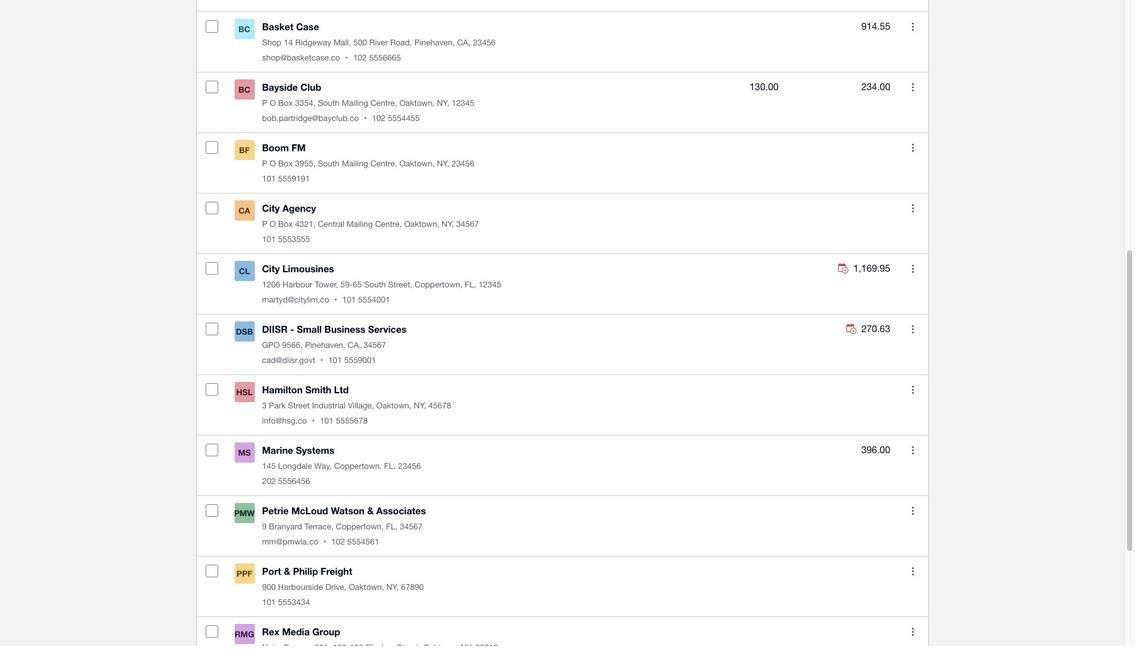 Task type: locate. For each thing, give the bounding box(es) containing it.
12345 inside city limousines 1206 harbour tower, 59-65 south street, coppertown, fl, 12345 martyd@citylim.co • 101 5554001
[[479, 280, 501, 290]]

south inside boom fm p o box 3955, south mailing centre, oaktown, ny, 23456 101 5559191
[[318, 159, 340, 169]]

mailing up bob.partridge@bayclub.co
[[342, 99, 368, 108]]

diisr
[[262, 324, 288, 335]]

• left 5554455
[[364, 114, 367, 123]]

hamilton smith ltd 3 park street industrial village, oaktown, ny, 45678 info@hsg.co • 101 5555678
[[262, 384, 451, 426]]

1 vertical spatial south
[[318, 159, 340, 169]]

• down terrace,
[[323, 538, 326, 547]]

box down 'bayside' on the top
[[278, 99, 293, 108]]

oaktown, inside the bayside club p o box 3354, south mailing centre, oaktown, ny, 12345 bob.partridge@bayclub.co • 102 5554455
[[400, 99, 435, 108]]

• inside 'diisr - small business services gpo 9566, pinehaven, ca, 34567 cad@diisr.govt • 101 5559001'
[[320, 356, 323, 365]]

23456 inside boom fm p o box 3955, south mailing centre, oaktown, ny, 23456 101 5559191
[[452, 159, 475, 169]]

2 more row options button from the top
[[901, 75, 926, 100]]

o down 'bayside' on the top
[[270, 99, 276, 108]]

1 p from the top
[[262, 99, 267, 108]]

0 vertical spatial 34567
[[456, 220, 479, 229]]

centre, inside the bayside club p o box 3354, south mailing centre, oaktown, ny, 12345 bob.partridge@bayclub.co • 102 5554455
[[371, 99, 397, 108]]

mailing right central
[[347, 220, 373, 229]]

12345
[[452, 99, 475, 108], [479, 280, 501, 290]]

freight
[[321, 566, 352, 577]]

south right 3955,
[[318, 159, 340, 169]]

5556456
[[278, 477, 310, 487]]

0 vertical spatial 23456
[[473, 38, 496, 47]]

box inside boom fm p o box 3955, south mailing centre, oaktown, ny, 23456 101 5559191
[[278, 159, 293, 169]]

1 vertical spatial p
[[262, 159, 267, 169]]

234.00 link
[[862, 80, 891, 95]]

mailing right 3955,
[[342, 159, 368, 169]]

0 vertical spatial p
[[262, 99, 267, 108]]

5 more row options button from the top
[[901, 256, 926, 282]]

• up smith
[[320, 356, 323, 365]]

1 o from the top
[[270, 99, 276, 108]]

p left 4321,
[[262, 220, 267, 229]]

o inside city agency p o box 4321, central mailing centre, oaktown, ny, 34567 101 5553555
[[270, 220, 276, 229]]

1 vertical spatial 23456
[[452, 159, 475, 169]]

0 vertical spatial 102
[[353, 53, 367, 63]]

101
[[262, 174, 276, 184], [262, 235, 276, 244], [342, 295, 356, 305], [328, 356, 342, 365], [320, 417, 334, 426], [262, 598, 276, 608]]

102 down terrace,
[[331, 538, 345, 547]]

0 vertical spatial pinehaven,
[[415, 38, 455, 47]]

ny, inside city agency p o box 4321, central mailing centre, oaktown, ny, 34567 101 5553555
[[442, 220, 454, 229]]

ppf
[[237, 569, 252, 579]]

23456 inside marine systems 145 longdale way, coppertown, fl, 23456 202 5556456
[[398, 462, 421, 471]]

box
[[278, 99, 293, 108], [278, 159, 293, 169], [278, 220, 293, 229]]

3
[[262, 401, 267, 411]]

3 more row options image from the top
[[912, 386, 914, 394]]

0 vertical spatial coppertown,
[[415, 280, 463, 290]]

coppertown,
[[415, 280, 463, 290], [334, 462, 382, 471], [336, 523, 384, 532]]

petrie
[[262, 506, 289, 517]]

1 more row options image from the top
[[912, 83, 914, 91]]

4 more row options image from the top
[[912, 447, 914, 455]]

pmw
[[234, 509, 255, 519]]

o for boom
[[270, 159, 276, 169]]

2 o from the top
[[270, 159, 276, 169]]

2 vertical spatial fl,
[[386, 523, 398, 532]]

2 horizontal spatial 102
[[372, 114, 386, 123]]

club
[[301, 82, 321, 93]]

1 horizontal spatial 34567
[[400, 523, 423, 532]]

ny, inside port & philip freight 900 harbourside drive, oaktown, ny, 67890 101 5553434
[[386, 583, 399, 593]]

9 more row options button from the top
[[901, 499, 926, 524]]

south for fm
[[318, 159, 340, 169]]

& inside the petrie mcloud watson & associates 9 branyard terrace, coppertown, fl, 34567 mm@pmwla.co • 102 5554561
[[367, 506, 374, 517]]

396.00 link
[[862, 443, 891, 458]]

1 vertical spatial ca,
[[348, 341, 361, 350]]

limousines
[[283, 263, 334, 275]]

ny, for city agency
[[442, 220, 454, 229]]

road,
[[390, 38, 412, 47]]

2 vertical spatial o
[[270, 220, 276, 229]]

0 horizontal spatial 12345
[[452, 99, 475, 108]]

1 horizontal spatial 102
[[353, 53, 367, 63]]

2 vertical spatial south
[[364, 280, 386, 290]]

8 more row options button from the top
[[901, 438, 926, 463]]

city for city agency
[[262, 203, 280, 214]]

2 vertical spatial p
[[262, 220, 267, 229]]

dsb
[[236, 327, 253, 337]]

p down "boom"
[[262, 159, 267, 169]]

longdale
[[278, 462, 312, 471]]

o
[[270, 99, 276, 108], [270, 159, 276, 169], [270, 220, 276, 229]]

102 left 5554455
[[372, 114, 386, 123]]

5 more row options image from the top
[[912, 507, 914, 515]]

1 vertical spatial coppertown,
[[334, 462, 382, 471]]

ms
[[238, 448, 251, 458]]

0 vertical spatial o
[[270, 99, 276, 108]]

2 vertical spatial box
[[278, 220, 293, 229]]

6 more row options button from the top
[[901, 317, 926, 342]]

philip
[[293, 566, 318, 577]]

bob.partridge@bayclub.co
[[262, 114, 359, 123]]

4321,
[[295, 220, 316, 229]]

2 vertical spatial 23456
[[398, 462, 421, 471]]

0 horizontal spatial 102
[[331, 538, 345, 547]]

65
[[353, 280, 362, 290]]

o left 4321,
[[270, 220, 276, 229]]

0 vertical spatial centre,
[[371, 99, 397, 108]]

box up 5559191 at the top left of the page
[[278, 159, 293, 169]]

3 box from the top
[[278, 220, 293, 229]]

more row options image for marine systems
[[912, 447, 914, 455]]

more row options image
[[912, 23, 914, 31], [912, 325, 914, 334], [912, 386, 914, 394], [912, 447, 914, 455], [912, 507, 914, 515], [912, 568, 914, 576]]

2 vertical spatial 34567
[[400, 523, 423, 532]]

more row options button for agency
[[901, 196, 926, 221]]

23456 inside basket case shop 14 ridgeway mall, 500 river road, pinehaven, ca, 23456 shop@basketcase.co • 102 5556665
[[473, 38, 496, 47]]

info@hsg.co
[[262, 417, 307, 426]]

0 vertical spatial south
[[318, 99, 340, 108]]

mailing inside the bayside club p o box 3354, south mailing centre, oaktown, ny, 12345 bob.partridge@bayclub.co • 102 5554455
[[342, 99, 368, 108]]

0 horizontal spatial ca,
[[348, 341, 361, 350]]

• down the "mall,"
[[345, 53, 348, 63]]

gpo
[[262, 341, 280, 350]]

mailing for fm
[[342, 159, 368, 169]]

more row options button for limousines
[[901, 256, 926, 282]]

south
[[318, 99, 340, 108], [318, 159, 340, 169], [364, 280, 386, 290]]

centre, up 5554455
[[371, 99, 397, 108]]

1 vertical spatial 34567
[[364, 341, 386, 350]]

1 horizontal spatial &
[[367, 506, 374, 517]]

fl, inside marine systems 145 longdale way, coppertown, fl, 23456 202 5556456
[[384, 462, 396, 471]]

1 box from the top
[[278, 99, 293, 108]]

3 o from the top
[[270, 220, 276, 229]]

centre, inside city agency p o box 4321, central mailing centre, oaktown, ny, 34567 101 5553555
[[375, 220, 402, 229]]

3 p from the top
[[262, 220, 267, 229]]

101 down 900 at the left of the page
[[262, 598, 276, 608]]

centre, for bayside club
[[371, 99, 397, 108]]

1 vertical spatial o
[[270, 159, 276, 169]]

102 for bayside club
[[372, 114, 386, 123]]

1 horizontal spatial pinehaven,
[[415, 38, 455, 47]]

p inside the bayside club p o box 3354, south mailing centre, oaktown, ny, 12345 bob.partridge@bayclub.co • 102 5554455
[[262, 99, 267, 108]]

0 vertical spatial &
[[367, 506, 374, 517]]

102
[[353, 53, 367, 63], [372, 114, 386, 123], [331, 538, 345, 547]]

tower,
[[315, 280, 338, 290]]

12345 inside the bayside club p o box 3354, south mailing centre, oaktown, ny, 12345 bob.partridge@bayclub.co • 102 5554455
[[452, 99, 475, 108]]

101 down 59-
[[342, 295, 356, 305]]

systems
[[296, 445, 335, 456]]

more row options button
[[901, 14, 926, 39], [901, 75, 926, 100], [901, 135, 926, 160], [901, 196, 926, 221], [901, 256, 926, 282], [901, 317, 926, 342], [901, 377, 926, 403], [901, 438, 926, 463], [901, 499, 926, 524], [901, 559, 926, 584], [901, 620, 926, 645]]

6 more row options image from the top
[[912, 568, 914, 576]]

0 vertical spatial fl,
[[465, 280, 476, 290]]

south up 5554001
[[364, 280, 386, 290]]

street
[[288, 401, 310, 411]]

centre, down 5554455
[[371, 159, 397, 169]]

o inside boom fm p o box 3955, south mailing centre, oaktown, ny, 23456 101 5559191
[[270, 159, 276, 169]]

p down 'bayside' on the top
[[262, 99, 267, 108]]

1 vertical spatial &
[[284, 566, 290, 577]]

bc left basket
[[239, 24, 250, 34]]

1 more row options image from the top
[[912, 23, 914, 31]]

•
[[345, 53, 348, 63], [364, 114, 367, 123], [334, 295, 337, 305], [320, 356, 323, 365], [312, 417, 315, 426], [323, 538, 326, 547]]

p inside city agency p o box 4321, central mailing centre, oaktown, ny, 34567 101 5553555
[[262, 220, 267, 229]]

34567
[[456, 220, 479, 229], [364, 341, 386, 350], [400, 523, 423, 532]]

p inside boom fm p o box 3955, south mailing centre, oaktown, ny, 23456 101 5559191
[[262, 159, 267, 169]]

coppertown, up 5554561
[[336, 523, 384, 532]]

1 vertical spatial bc
[[239, 85, 250, 95]]

south inside city limousines 1206 harbour tower, 59-65 south street, coppertown, fl, 12345 martyd@citylim.co • 101 5554001
[[364, 280, 386, 290]]

more row options button for fm
[[901, 135, 926, 160]]

ca, up '5559001'
[[348, 341, 361, 350]]

0 vertical spatial bc
[[239, 24, 250, 34]]

0 vertical spatial ca,
[[457, 38, 471, 47]]

ca,
[[457, 38, 471, 47], [348, 341, 361, 350]]

4 more row options image from the top
[[912, 265, 914, 273]]

1 vertical spatial fl,
[[384, 462, 396, 471]]

1206
[[262, 280, 280, 290]]

river
[[369, 38, 388, 47]]

130.00 link
[[750, 80, 779, 95]]

234.00
[[862, 82, 891, 92]]

• down 'industrial' on the bottom of page
[[312, 417, 315, 426]]

oaktown, inside boom fm p o box 3955, south mailing centre, oaktown, ny, 23456 101 5559191
[[400, 159, 435, 169]]

145
[[262, 462, 276, 471]]

3 more row options button from the top
[[901, 135, 926, 160]]

mcloud
[[291, 506, 328, 517]]

914.55 link
[[862, 19, 891, 34]]

1 vertical spatial mailing
[[342, 159, 368, 169]]

4 more row options button from the top
[[901, 196, 926, 221]]

martyd@citylim.co
[[262, 295, 329, 305]]

o inside the bayside club p o box 3354, south mailing centre, oaktown, ny, 12345 bob.partridge@bayclub.co • 102 5554455
[[270, 99, 276, 108]]

102 inside the bayside club p o box 3354, south mailing centre, oaktown, ny, 12345 bob.partridge@bayclub.co • 102 5554455
[[372, 114, 386, 123]]

ca, right road,
[[457, 38, 471, 47]]

p
[[262, 99, 267, 108], [262, 159, 267, 169], [262, 220, 267, 229]]

petrie mcloud watson & associates 9 branyard terrace, coppertown, fl, 34567 mm@pmwla.co • 102 5554561
[[262, 506, 426, 547]]

1 vertical spatial box
[[278, 159, 293, 169]]

diisr - small business services gpo 9566, pinehaven, ca, 34567 cad@diisr.govt • 101 5559001
[[262, 324, 407, 365]]

1 horizontal spatial 12345
[[479, 280, 501, 290]]

mm@pmwla.co
[[262, 538, 318, 547]]

5554455
[[388, 114, 420, 123]]

3 more row options image from the top
[[912, 204, 914, 212]]

34567 inside 'diisr - small business services gpo 9566, pinehaven, ca, 34567 cad@diisr.govt • 101 5559001'
[[364, 341, 386, 350]]

0 horizontal spatial pinehaven,
[[305, 341, 345, 350]]

small
[[297, 324, 322, 335]]

0 horizontal spatial 34567
[[364, 341, 386, 350]]

ny, inside boom fm p o box 3955, south mailing centre, oaktown, ny, 23456 101 5559191
[[437, 159, 449, 169]]

0 vertical spatial box
[[278, 99, 293, 108]]

coppertown, right way,
[[334, 462, 382, 471]]

1 city from the top
[[262, 203, 280, 214]]

city inside city limousines 1206 harbour tower, 59-65 south street, coppertown, fl, 12345 martyd@citylim.co • 101 5554001
[[262, 263, 280, 275]]

• inside the bayside club p o box 3354, south mailing centre, oaktown, ny, 12345 bob.partridge@bayclub.co • 102 5554455
[[364, 114, 367, 123]]

0 vertical spatial mailing
[[342, 99, 368, 108]]

&
[[367, 506, 374, 517], [284, 566, 290, 577]]

130.00
[[750, 82, 779, 92]]

pinehaven, right road,
[[415, 38, 455, 47]]

oaktown, inside city agency p o box 4321, central mailing centre, oaktown, ny, 34567 101 5553555
[[404, 220, 439, 229]]

more row options button for club
[[901, 75, 926, 100]]

more row options image for port & philip freight
[[912, 568, 914, 576]]

202
[[262, 477, 276, 487]]

23456
[[473, 38, 496, 47], [452, 159, 475, 169], [398, 462, 421, 471]]

1 more row options button from the top
[[901, 14, 926, 39]]

box inside city agency p o box 4321, central mailing centre, oaktown, ny, 34567 101 5553555
[[278, 220, 293, 229]]

5555678
[[336, 417, 368, 426]]

59-
[[341, 280, 353, 290]]

101 left 5559191 at the top left of the page
[[262, 174, 276, 184]]

101 left '5559001'
[[328, 356, 342, 365]]

oaktown, inside port & philip freight 900 harbourside drive, oaktown, ny, 67890 101 5553434
[[349, 583, 384, 593]]

centre, inside boom fm p o box 3955, south mailing centre, oaktown, ny, 23456 101 5559191
[[371, 159, 397, 169]]

1 bc from the top
[[239, 24, 250, 34]]

coppertown, inside city limousines 1206 harbour tower, 59-65 south street, coppertown, fl, 12345 martyd@citylim.co • 101 5554001
[[415, 280, 463, 290]]

0 vertical spatial city
[[262, 203, 280, 214]]

ny, inside hamilton smith ltd 3 park street industrial village, oaktown, ny, 45678 info@hsg.co • 101 5555678
[[414, 401, 426, 411]]

ny,
[[437, 99, 449, 108], [437, 159, 449, 169], [442, 220, 454, 229], [414, 401, 426, 411], [386, 583, 399, 593]]

city right ca
[[262, 203, 280, 214]]

city inside city agency p o box 4321, central mailing centre, oaktown, ny, 34567 101 5553555
[[262, 203, 280, 214]]

mailing inside city agency p o box 4321, central mailing centre, oaktown, ny, 34567 101 5553555
[[347, 220, 373, 229]]

101 inside port & philip freight 900 harbourside drive, oaktown, ny, 67890 101 5553434
[[262, 598, 276, 608]]

more row options image for petrie mcloud watson & associates
[[912, 507, 914, 515]]

7 more row options button from the top
[[901, 377, 926, 403]]

bayside club p o box 3354, south mailing centre, oaktown, ny, 12345 bob.partridge@bayclub.co • 102 5554455
[[262, 82, 475, 123]]

port & philip freight 900 harbourside drive, oaktown, ny, 67890 101 5553434
[[262, 566, 424, 608]]

1 vertical spatial pinehaven,
[[305, 341, 345, 350]]

102 down '500'
[[353, 53, 367, 63]]

101 left 5553555
[[262, 235, 276, 244]]

101 down 'industrial' on the bottom of page
[[320, 417, 334, 426]]

centre,
[[371, 99, 397, 108], [371, 159, 397, 169], [375, 220, 402, 229]]

south right 3354,
[[318, 99, 340, 108]]

102 inside basket case shop 14 ridgeway mall, 500 river road, pinehaven, ca, 23456 shop@basketcase.co • 102 5556665
[[353, 53, 367, 63]]

• down tower,
[[334, 295, 337, 305]]

marine systems 145 longdale way, coppertown, fl, 23456 202 5556456
[[262, 445, 421, 487]]

pinehaven, down 'small'
[[305, 341, 345, 350]]

more row options image
[[912, 83, 914, 91], [912, 144, 914, 152], [912, 204, 914, 212], [912, 265, 914, 273], [912, 628, 914, 636]]

2 vertical spatial mailing
[[347, 220, 373, 229]]

10 more row options button from the top
[[901, 559, 926, 584]]

2 vertical spatial 102
[[331, 538, 345, 547]]

city up "1206" at the top left
[[262, 263, 280, 275]]

services
[[368, 324, 407, 335]]

mailing inside boom fm p o box 3955, south mailing centre, oaktown, ny, 23456 101 5559191
[[342, 159, 368, 169]]

0 vertical spatial 12345
[[452, 99, 475, 108]]

rex media group
[[262, 627, 340, 638]]

2 box from the top
[[278, 159, 293, 169]]

more row options image for limousines
[[912, 265, 914, 273]]

south inside the bayside club p o box 3354, south mailing centre, oaktown, ny, 12345 bob.partridge@bayclub.co • 102 5554455
[[318, 99, 340, 108]]

ca
[[239, 206, 250, 216]]

• inside basket case shop 14 ridgeway mall, 500 river road, pinehaven, ca, 23456 shop@basketcase.co • 102 5556665
[[345, 53, 348, 63]]

industrial
[[312, 401, 346, 411]]

1 vertical spatial centre,
[[371, 159, 397, 169]]

2 more row options image from the top
[[912, 325, 914, 334]]

900
[[262, 583, 276, 593]]

coppertown, right "street,"
[[415, 280, 463, 290]]

2 vertical spatial coppertown,
[[336, 523, 384, 532]]

centre, right central
[[375, 220, 402, 229]]

0 horizontal spatial &
[[284, 566, 290, 577]]

2 more row options image from the top
[[912, 144, 914, 152]]

1 horizontal spatial ca,
[[457, 38, 471, 47]]

box inside the bayside club p o box 3354, south mailing centre, oaktown, ny, 12345 bob.partridge@bayclub.co • 102 5554455
[[278, 99, 293, 108]]

1 vertical spatial 102
[[372, 114, 386, 123]]

2 bc from the top
[[239, 85, 250, 95]]

o for bayside
[[270, 99, 276, 108]]

2 vertical spatial centre,
[[375, 220, 402, 229]]

centre, for boom fm
[[371, 159, 397, 169]]

bc for basket case
[[239, 24, 250, 34]]

bc left 'bayside' on the top
[[239, 85, 250, 95]]

& right port
[[284, 566, 290, 577]]

1 vertical spatial 12345
[[479, 280, 501, 290]]

box up 5553555
[[278, 220, 293, 229]]

2 city from the top
[[262, 263, 280, 275]]

1 vertical spatial city
[[262, 263, 280, 275]]

& right watson
[[367, 506, 374, 517]]

centre, for city agency
[[375, 220, 402, 229]]

more row options image for diisr - small business services
[[912, 325, 914, 334]]

2 horizontal spatial 34567
[[456, 220, 479, 229]]

city
[[262, 203, 280, 214], [262, 263, 280, 275]]

101 inside 'diisr - small business services gpo 9566, pinehaven, ca, 34567 cad@diisr.govt • 101 5559001'
[[328, 356, 342, 365]]

o down "boom"
[[270, 159, 276, 169]]

basket
[[262, 21, 294, 32]]

ny, inside the bayside club p o box 3354, south mailing centre, oaktown, ny, 12345 bob.partridge@bayclub.co • 102 5554455
[[437, 99, 449, 108]]

2 p from the top
[[262, 159, 267, 169]]

south for club
[[318, 99, 340, 108]]

harbour
[[283, 280, 313, 290]]



Task type: describe. For each thing, give the bounding box(es) containing it.
101 inside hamilton smith ltd 3 park street industrial village, oaktown, ny, 45678 info@hsg.co • 101 5555678
[[320, 417, 334, 426]]

1,169.95 link
[[839, 261, 891, 277]]

5 more row options image from the top
[[912, 628, 914, 636]]

14
[[284, 38, 293, 47]]

group
[[312, 627, 340, 638]]

more row options image for fm
[[912, 144, 914, 152]]

fl, inside the petrie mcloud watson & associates 9 branyard terrace, coppertown, fl, 34567 mm@pmwla.co • 102 5554561
[[386, 523, 398, 532]]

101 inside boom fm p o box 3955, south mailing centre, oaktown, ny, 23456 101 5559191
[[262, 174, 276, 184]]

5554561
[[347, 538, 379, 547]]

coppertown, inside the petrie mcloud watson & associates 9 branyard terrace, coppertown, fl, 34567 mm@pmwla.co • 102 5554561
[[336, 523, 384, 532]]

mailing for agency
[[347, 220, 373, 229]]

o for city
[[270, 220, 276, 229]]

more row options image for agency
[[912, 204, 914, 212]]

coppertown, inside marine systems 145 longdale way, coppertown, fl, 23456 202 5556456
[[334, 462, 382, 471]]

mailing for club
[[342, 99, 368, 108]]

branyard
[[269, 523, 302, 532]]

street,
[[388, 280, 412, 290]]

23456 for fm
[[452, 159, 475, 169]]

oaktown, for boom fm
[[400, 159, 435, 169]]

box for bayside
[[278, 99, 293, 108]]

marine
[[262, 445, 293, 456]]

396.00
[[862, 445, 891, 456]]

3955,
[[295, 159, 316, 169]]

9
[[262, 523, 267, 532]]

• inside the petrie mcloud watson & associates 9 branyard terrace, coppertown, fl, 34567 mm@pmwla.co • 102 5554561
[[323, 538, 326, 547]]

shop
[[262, 38, 282, 47]]

city limousines 1206 harbour tower, 59-65 south street, coppertown, fl, 12345 martyd@citylim.co • 101 5554001
[[262, 263, 501, 305]]

shop@basketcase.co
[[262, 53, 340, 63]]

-
[[290, 324, 294, 335]]

ca, inside 'diisr - small business services gpo 9566, pinehaven, ca, 34567 cad@diisr.govt • 101 5559001'
[[348, 341, 361, 350]]

pinehaven, inside basket case shop 14 ridgeway mall, 500 river road, pinehaven, ca, 23456 shop@basketcase.co • 102 5556665
[[415, 38, 455, 47]]

park
[[269, 401, 286, 411]]

5554001
[[358, 295, 390, 305]]

102 inside the petrie mcloud watson & associates 9 branyard terrace, coppertown, fl, 34567 mm@pmwla.co • 102 5554561
[[331, 538, 345, 547]]

bf
[[239, 145, 250, 155]]

box for boom
[[278, 159, 293, 169]]

34567 inside the petrie mcloud watson & associates 9 branyard terrace, coppertown, fl, 34567 mm@pmwla.co • 102 5554561
[[400, 523, 423, 532]]

oaktown, inside hamilton smith ltd 3 park street industrial village, oaktown, ny, 45678 info@hsg.co • 101 5555678
[[376, 401, 412, 411]]

5559001
[[344, 356, 376, 365]]

bayside
[[262, 82, 298, 93]]

basket case shop 14 ridgeway mall, 500 river road, pinehaven, ca, 23456 shop@basketcase.co • 102 5556665
[[262, 21, 496, 63]]

102 for basket case
[[353, 53, 367, 63]]

drive,
[[326, 583, 347, 593]]

5556665
[[369, 53, 401, 63]]

5553434
[[278, 598, 310, 608]]

more row options image for basket case
[[912, 23, 914, 31]]

101 inside city limousines 1206 harbour tower, 59-65 south street, coppertown, fl, 12345 martyd@citylim.co • 101 5554001
[[342, 295, 356, 305]]

11 more row options button from the top
[[901, 620, 926, 645]]

fl, inside city limousines 1206 harbour tower, 59-65 south street, coppertown, fl, 12345 martyd@citylim.co • 101 5554001
[[465, 280, 476, 290]]

village,
[[348, 401, 374, 411]]

hamilton
[[262, 384, 303, 396]]

oaktown, for city agency
[[404, 220, 439, 229]]

cl
[[239, 266, 250, 277]]

media
[[282, 627, 310, 638]]

101 inside city agency p o box 4321, central mailing centre, oaktown, ny, 34567 101 5553555
[[262, 235, 276, 244]]

ridgeway
[[295, 38, 331, 47]]

cad@diisr.govt
[[262, 356, 315, 365]]

bc for bayside club
[[239, 85, 250, 95]]

more row options button for smith
[[901, 377, 926, 403]]

case
[[296, 21, 319, 32]]

ltd
[[334, 384, 349, 396]]

12345 for club
[[452, 99, 475, 108]]

city for city limousines
[[262, 263, 280, 275]]

45678
[[429, 401, 451, 411]]

270.63 link
[[847, 322, 891, 337]]

34567 inside city agency p o box 4321, central mailing centre, oaktown, ny, 34567 101 5553555
[[456, 220, 479, 229]]

mall,
[[334, 38, 351, 47]]

p for city agency
[[262, 220, 267, 229]]

more row options button for -
[[901, 317, 926, 342]]

box for city
[[278, 220, 293, 229]]

9566,
[[282, 341, 303, 350]]

• inside hamilton smith ltd 3 park street industrial village, oaktown, ny, 45678 info@hsg.co • 101 5555678
[[312, 417, 315, 426]]

associates
[[376, 506, 426, 517]]

67890
[[401, 583, 424, 593]]

& inside port & philip freight 900 harbourside drive, oaktown, ny, 67890 101 5553434
[[284, 566, 290, 577]]

boom fm p o box 3955, south mailing centre, oaktown, ny, 23456 101 5559191
[[262, 142, 475, 184]]

1,169.95
[[854, 263, 891, 274]]

more row options button for mcloud
[[901, 499, 926, 524]]

more row options button for systems
[[901, 438, 926, 463]]

ny, for boom fm
[[437, 159, 449, 169]]

3354,
[[295, 99, 316, 108]]

hsl
[[236, 388, 253, 398]]

way,
[[314, 462, 332, 471]]

rmg
[[235, 630, 254, 640]]

smith
[[305, 384, 332, 396]]

ny, for bayside club
[[437, 99, 449, 108]]

p for bayside club
[[262, 99, 267, 108]]

914.55
[[862, 21, 891, 32]]

more row options button for case
[[901, 14, 926, 39]]

business
[[325, 324, 366, 335]]

5553555
[[278, 235, 310, 244]]

agency
[[283, 203, 316, 214]]

fm
[[292, 142, 306, 153]]

23456 for case
[[473, 38, 496, 47]]

more row options image for hamilton smith ltd
[[912, 386, 914, 394]]

pinehaven, inside 'diisr - small business services gpo 9566, pinehaven, ca, 34567 cad@diisr.govt • 101 5559001'
[[305, 341, 345, 350]]

p for boom fm
[[262, 159, 267, 169]]

more row options button for &
[[901, 559, 926, 584]]

more row options image for club
[[912, 83, 914, 91]]

city agency p o box 4321, central mailing centre, oaktown, ny, 34567 101 5553555
[[262, 203, 479, 244]]

5559191
[[278, 174, 310, 184]]

harbourside
[[278, 583, 323, 593]]

12345 for limousines
[[479, 280, 501, 290]]

oaktown, for bayside club
[[400, 99, 435, 108]]

terrace,
[[305, 523, 334, 532]]

port
[[262, 566, 281, 577]]

central
[[318, 220, 344, 229]]

• inside city limousines 1206 harbour tower, 59-65 south street, coppertown, fl, 12345 martyd@citylim.co • 101 5554001
[[334, 295, 337, 305]]

watson
[[331, 506, 365, 517]]

rex
[[262, 627, 280, 638]]

ca, inside basket case shop 14 ridgeway mall, 500 river road, pinehaven, ca, 23456 shop@basketcase.co • 102 5556665
[[457, 38, 471, 47]]

500
[[353, 38, 367, 47]]

boom
[[262, 142, 289, 153]]



Task type: vqa. For each thing, say whether or not it's contained in the screenshot.


